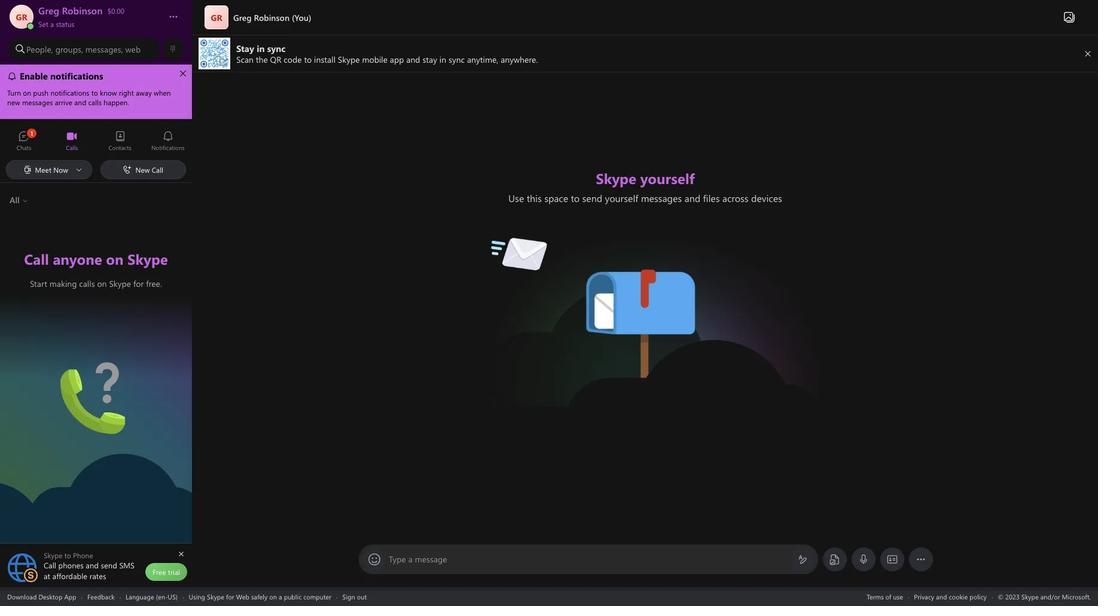 Task type: locate. For each thing, give the bounding box(es) containing it.
terms of use link
[[867, 593, 904, 602]]

web
[[125, 43, 141, 55]]

public
[[284, 593, 302, 602]]

feedback link
[[87, 593, 115, 602]]

language (en-us)
[[126, 593, 178, 602]]

2 horizontal spatial a
[[409, 554, 413, 566]]

set a status button
[[38, 17, 157, 29]]

terms
[[867, 593, 884, 602]]

download
[[7, 593, 37, 602]]

on
[[270, 593, 277, 602]]

skype
[[207, 593, 224, 602]]

app
[[64, 593, 76, 602]]

message
[[415, 554, 447, 566]]

tab list
[[0, 126, 192, 159]]

using skype for web safely on a public computer link
[[189, 593, 332, 602]]

us)
[[168, 593, 178, 602]]

language
[[126, 593, 154, 602]]

for
[[226, 593, 234, 602]]

a inside button
[[50, 19, 54, 29]]

a
[[50, 19, 54, 29], [409, 554, 413, 566], [279, 593, 282, 602]]

language (en-us) link
[[126, 593, 178, 602]]

cookie
[[949, 593, 968, 602]]

1 vertical spatial a
[[409, 554, 413, 566]]

set
[[38, 19, 48, 29]]

people,
[[26, 43, 53, 55]]

1 horizontal spatial a
[[279, 593, 282, 602]]

computer
[[304, 593, 332, 602]]

0 horizontal spatial a
[[50, 19, 54, 29]]

and
[[937, 593, 948, 602]]

a right set at the top of page
[[50, 19, 54, 29]]

2 vertical spatial a
[[279, 593, 282, 602]]

type a message
[[389, 554, 447, 566]]

a right on
[[279, 593, 282, 602]]

a right type
[[409, 554, 413, 566]]

use
[[894, 593, 904, 602]]

0 vertical spatial a
[[50, 19, 54, 29]]

safely
[[251, 593, 268, 602]]



Task type: vqa. For each thing, say whether or not it's contained in the screenshot.
entertainment
no



Task type: describe. For each thing, give the bounding box(es) containing it.
using skype for web safely on a public computer
[[189, 593, 332, 602]]

people, groups, messages, web button
[[10, 38, 159, 60]]

privacy and cookie policy link
[[915, 593, 987, 602]]

privacy
[[915, 593, 935, 602]]

a for message
[[409, 554, 413, 566]]

sign out link
[[343, 593, 367, 602]]

out
[[357, 593, 367, 602]]

type
[[389, 554, 406, 566]]

privacy and cookie policy
[[915, 593, 987, 602]]

download desktop app link
[[7, 593, 76, 602]]

download desktop app
[[7, 593, 76, 602]]

people, groups, messages, web
[[26, 43, 141, 55]]

messages,
[[85, 43, 123, 55]]

status
[[56, 19, 75, 29]]

(en-
[[156, 593, 168, 602]]

Type a message text field
[[390, 554, 789, 567]]

set a status
[[38, 19, 75, 29]]

terms of use
[[867, 593, 904, 602]]

sign
[[343, 593, 355, 602]]

using
[[189, 593, 205, 602]]

a for status
[[50, 19, 54, 29]]

desktop
[[39, 593, 63, 602]]

web
[[236, 593, 250, 602]]

of
[[886, 593, 892, 602]]

feedback
[[87, 593, 115, 602]]

policy
[[970, 593, 987, 602]]

canyoutalk
[[60, 363, 106, 375]]

groups,
[[55, 43, 83, 55]]

sign out
[[343, 593, 367, 602]]



